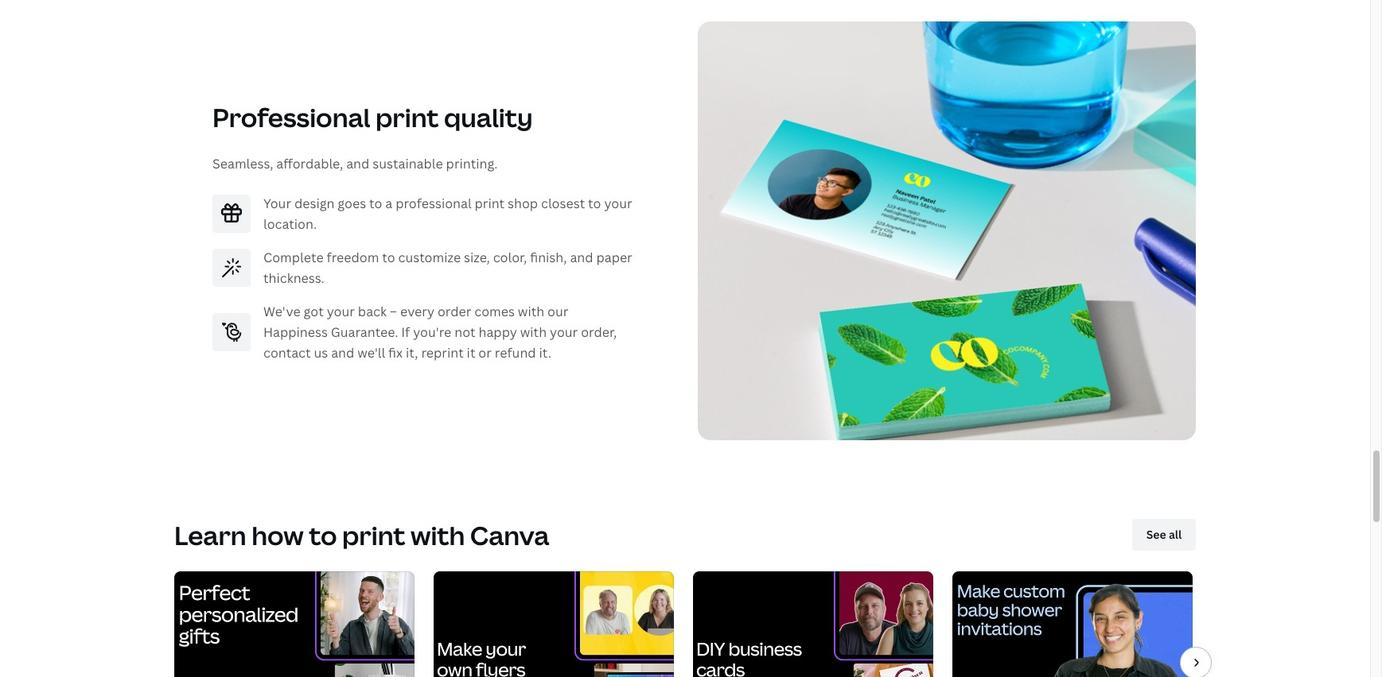 Task type: vqa. For each thing, say whether or not it's contained in the screenshot.
happiness
yes



Task type: describe. For each thing, give the bounding box(es) containing it.
your design goes to a professional print shop closest to your location.
[[263, 195, 632, 233]]

a
[[385, 195, 392, 212]]

goes
[[338, 195, 366, 212]]

–
[[390, 303, 397, 321]]

fix
[[388, 345, 403, 362]]

print inside your design goes to a professional print shop closest to your location.
[[475, 195, 505, 212]]

0 horizontal spatial your
[[327, 303, 355, 321]]

and inside we've got your back – every order comes with our happiness guarantee. if you're not happy with your order, contact us and we'll fix it, reprint it or refund it.
[[331, 345, 354, 362]]

happy
[[479, 324, 517, 341]]

design
[[294, 195, 335, 212]]

closest
[[541, 195, 585, 212]]

comes
[[475, 303, 515, 321]]

if
[[401, 324, 410, 341]]

it,
[[406, 345, 418, 362]]

refund
[[495, 345, 536, 362]]

1 vertical spatial with
[[520, 324, 547, 341]]

order
[[438, 303, 471, 321]]

freedom
[[327, 249, 379, 267]]

0 vertical spatial with
[[518, 303, 544, 321]]

not
[[455, 324, 476, 341]]

we'll
[[357, 345, 385, 362]]

paper
[[596, 249, 632, 267]]

complete freedom to customize size, color, finish, and paper thickness.
[[263, 249, 632, 287]]

us
[[314, 345, 328, 362]]

complete
[[263, 249, 324, 267]]

2 vertical spatial print
[[342, 519, 405, 553]]

it
[[467, 345, 475, 362]]

location.
[[263, 216, 317, 233]]

see all link
[[1132, 519, 1196, 551]]

how
[[252, 519, 304, 553]]

to inside complete freedom to customize size, color, finish, and paper thickness.
[[382, 249, 395, 267]]

you're
[[413, 324, 451, 341]]

order,
[[581, 324, 617, 341]]

we've
[[263, 303, 301, 321]]

to right closest
[[588, 195, 601, 212]]

professional
[[396, 195, 472, 212]]

guarantee.
[[331, 324, 398, 341]]



Task type: locate. For each thing, give the bounding box(es) containing it.
print
[[376, 100, 439, 134], [475, 195, 505, 212], [342, 519, 405, 553]]

customize
[[398, 249, 461, 267]]

quality
[[444, 100, 533, 134]]

2 vertical spatial with
[[411, 519, 465, 553]]

2 vertical spatial your
[[550, 324, 578, 341]]

professional print quality
[[212, 100, 533, 134]]

and up goes
[[346, 155, 369, 173]]

our
[[548, 303, 568, 321]]

to
[[369, 195, 382, 212], [588, 195, 601, 212], [382, 249, 395, 267], [309, 519, 337, 553]]

to left a
[[369, 195, 382, 212]]

size,
[[464, 249, 490, 267]]

we've got your back – every order comes with our happiness guarantee. if you're not happy with your order, contact us and we'll fix it, reprint it or refund it.
[[263, 303, 617, 362]]

1 vertical spatial print
[[475, 195, 505, 212]]

1 vertical spatial your
[[327, 303, 355, 321]]

your down our
[[550, 324, 578, 341]]

or
[[479, 345, 492, 362]]

shop
[[508, 195, 538, 212]]

finish,
[[530, 249, 567, 267]]

canva
[[470, 519, 549, 553]]

to right "how"
[[309, 519, 337, 553]]

with left our
[[518, 303, 544, 321]]

and
[[346, 155, 369, 173], [570, 249, 593, 267], [331, 345, 354, 362]]

thickness.
[[263, 270, 324, 287]]

professional
[[212, 100, 370, 134]]

printing.
[[446, 155, 498, 173]]

every
[[400, 303, 434, 321]]

0 vertical spatial your
[[604, 195, 632, 212]]

0 vertical spatial and
[[346, 155, 369, 173]]

learn how to print with canva
[[174, 519, 549, 553]]

your up paper
[[604, 195, 632, 212]]

0 vertical spatial print
[[376, 100, 439, 134]]

learn
[[174, 519, 246, 553]]

with up the it.
[[520, 324, 547, 341]]

seamless, affordable, and sustainable printing.
[[212, 155, 498, 173]]

your inside your design goes to a professional print shop closest to your location.
[[604, 195, 632, 212]]

contact
[[263, 345, 311, 362]]

1 vertical spatial and
[[570, 249, 593, 267]]

2 vertical spatial and
[[331, 345, 354, 362]]

and right us
[[331, 345, 354, 362]]

seamless,
[[212, 155, 273, 173]]

got
[[304, 303, 324, 321]]

to right the freedom
[[382, 249, 395, 267]]

and left paper
[[570, 249, 593, 267]]

with left canva
[[411, 519, 465, 553]]

happiness
[[263, 324, 328, 341]]

affordable,
[[276, 155, 343, 173]]

and inside complete freedom to customize size, color, finish, and paper thickness.
[[570, 249, 593, 267]]

see
[[1146, 527, 1166, 543]]

it.
[[539, 345, 551, 362]]

all
[[1169, 527, 1182, 543]]

with
[[518, 303, 544, 321], [520, 324, 547, 341], [411, 519, 465, 553]]

sustainable
[[373, 155, 443, 173]]

see all
[[1146, 527, 1182, 543]]

your
[[604, 195, 632, 212], [327, 303, 355, 321], [550, 324, 578, 341]]

color,
[[493, 249, 527, 267]]

reprint
[[421, 345, 464, 362]]

1 horizontal spatial your
[[550, 324, 578, 341]]

your
[[263, 195, 291, 212]]

your right got
[[327, 303, 355, 321]]

2 horizontal spatial your
[[604, 195, 632, 212]]

back
[[358, 303, 387, 321]]



